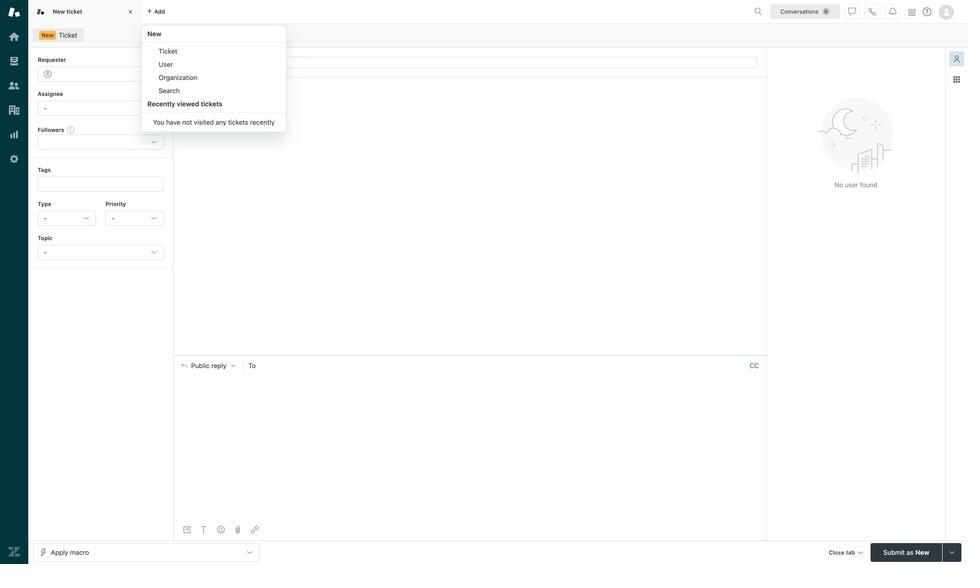 Task type: describe. For each thing, give the bounding box(es) containing it.
get help image
[[923, 8, 932, 16]]

zendesk products image
[[909, 9, 916, 16]]

Subject field
[[183, 57, 757, 68]]

customers image
[[8, 80, 20, 92]]

zendesk image
[[8, 546, 20, 559]]

close image
[[126, 7, 135, 16]]

minimize composer image
[[466, 352, 474, 360]]

reporting image
[[8, 129, 20, 141]]

button displays agent's chat status as invisible. image
[[849, 8, 856, 15]]

secondary element
[[28, 26, 969, 45]]

add link (cmd k) image
[[251, 527, 259, 534]]

views image
[[8, 55, 20, 67]]

draft mode image
[[183, 527, 191, 534]]



Task type: locate. For each thing, give the bounding box(es) containing it.
tab inside tabs tab list
[[28, 0, 141, 24]]

main element
[[0, 0, 28, 565]]

admin image
[[8, 153, 20, 165]]

insert emojis image
[[217, 527, 225, 534]]

notifications image
[[889, 8, 897, 15]]

customer context image
[[953, 55, 961, 63]]

info on adding followers image
[[67, 126, 75, 134]]

1 menu item from the top
[[142, 45, 286, 58]]

menu item
[[142, 45, 286, 58], [142, 58, 286, 71], [142, 71, 286, 84], [142, 84, 286, 98]]

zendesk support image
[[8, 6, 20, 18]]

tab
[[28, 0, 141, 24]]

get started image
[[8, 31, 20, 43]]

apps image
[[953, 76, 961, 83]]

3 menu item from the top
[[142, 71, 286, 84]]

organizations image
[[8, 104, 20, 116]]

menu inside tabs tab list
[[141, 25, 287, 132]]

None field
[[45, 138, 144, 147], [262, 362, 746, 371], [45, 138, 144, 147], [262, 362, 746, 371]]

tabs tab list
[[28, 0, 751, 132]]

format text image
[[200, 527, 208, 534]]

4 menu item from the top
[[142, 84, 286, 98]]

menu
[[141, 25, 287, 132]]

add attachment image
[[234, 527, 242, 534]]

2 menu item from the top
[[142, 58, 286, 71]]



Task type: vqa. For each thing, say whether or not it's contained in the screenshot.
Add attachment icon
yes



